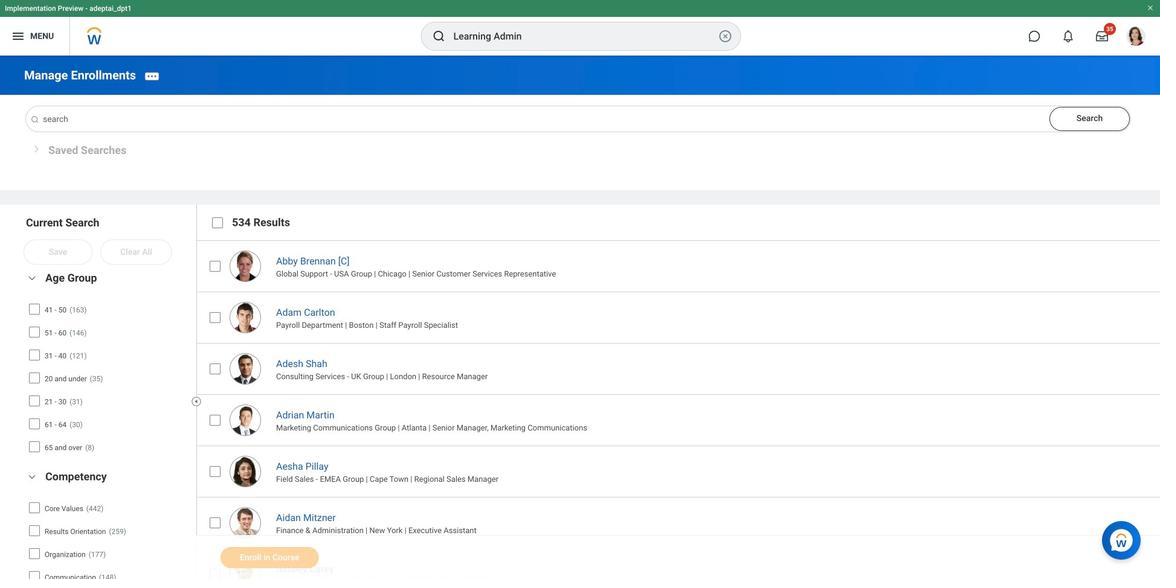 Task type: describe. For each thing, give the bounding box(es) containing it.
5 list item from the top
[[196, 446, 1161, 498]]

search image
[[432, 29, 446, 44]]

chevron down image for second group from the top of the filter search box
[[25, 473, 39, 482]]

filter search field
[[24, 216, 198, 580]]

notifications large image
[[1063, 30, 1075, 42]]

7 list item from the top
[[196, 549, 1161, 580]]

chevron down image for second group from the bottom of the filter search box
[[25, 274, 39, 283]]

Search Workday  search field
[[454, 23, 716, 50]]

2 group from the top
[[24, 469, 190, 580]]

tree for second group from the bottom of the filter search box 'chevron down' image
[[28, 299, 186, 458]]

profile logan mcneil image
[[1127, 27, 1146, 48]]

tree for 'chevron down' image for second group from the top of the filter search box
[[28, 498, 186, 580]]



Task type: locate. For each thing, give the bounding box(es) containing it.
main content
[[0, 56, 1161, 580]]

1 group from the top
[[24, 270, 190, 460]]

2 list item from the top
[[196, 292, 1161, 343]]

1 tree from the top
[[28, 299, 186, 458]]

close environment banner image
[[1147, 4, 1155, 11]]

2 chevron down image from the top
[[25, 473, 39, 482]]

0 vertical spatial tree
[[28, 299, 186, 458]]

banner
[[0, 0, 1161, 56]]

1 vertical spatial group
[[24, 469, 190, 580]]

2 tree from the top
[[28, 498, 186, 580]]

0 vertical spatial chevron down image
[[25, 274, 39, 283]]

1 chevron down image from the top
[[25, 274, 39, 283]]

inbox large image
[[1097, 30, 1109, 42]]

Manage Enrollments text field
[[26, 107, 1131, 132]]

6 list item from the top
[[196, 498, 1161, 549]]

x circle image
[[718, 29, 733, 44]]

1 list item from the top
[[196, 241, 1161, 292]]

search image
[[30, 115, 40, 125]]

justify image
[[11, 29, 25, 44]]

group
[[24, 270, 190, 460], [24, 469, 190, 580]]

1 vertical spatial chevron down image
[[25, 473, 39, 482]]

None search field
[[24, 107, 1131, 132]]

4 list item from the top
[[196, 395, 1161, 446]]

0 vertical spatial group
[[24, 270, 190, 460]]

3 list item from the top
[[196, 343, 1161, 395]]

tree
[[28, 299, 186, 458], [28, 498, 186, 580]]

1 vertical spatial tree
[[28, 498, 186, 580]]

chevron down image
[[25, 274, 39, 283], [25, 473, 39, 482]]

list item
[[196, 241, 1161, 292], [196, 292, 1161, 343], [196, 343, 1161, 395], [196, 395, 1161, 446], [196, 446, 1161, 498], [196, 498, 1161, 549], [196, 549, 1161, 580]]



Task type: vqa. For each thing, say whether or not it's contained in the screenshot.
8th ROW from the top
no



